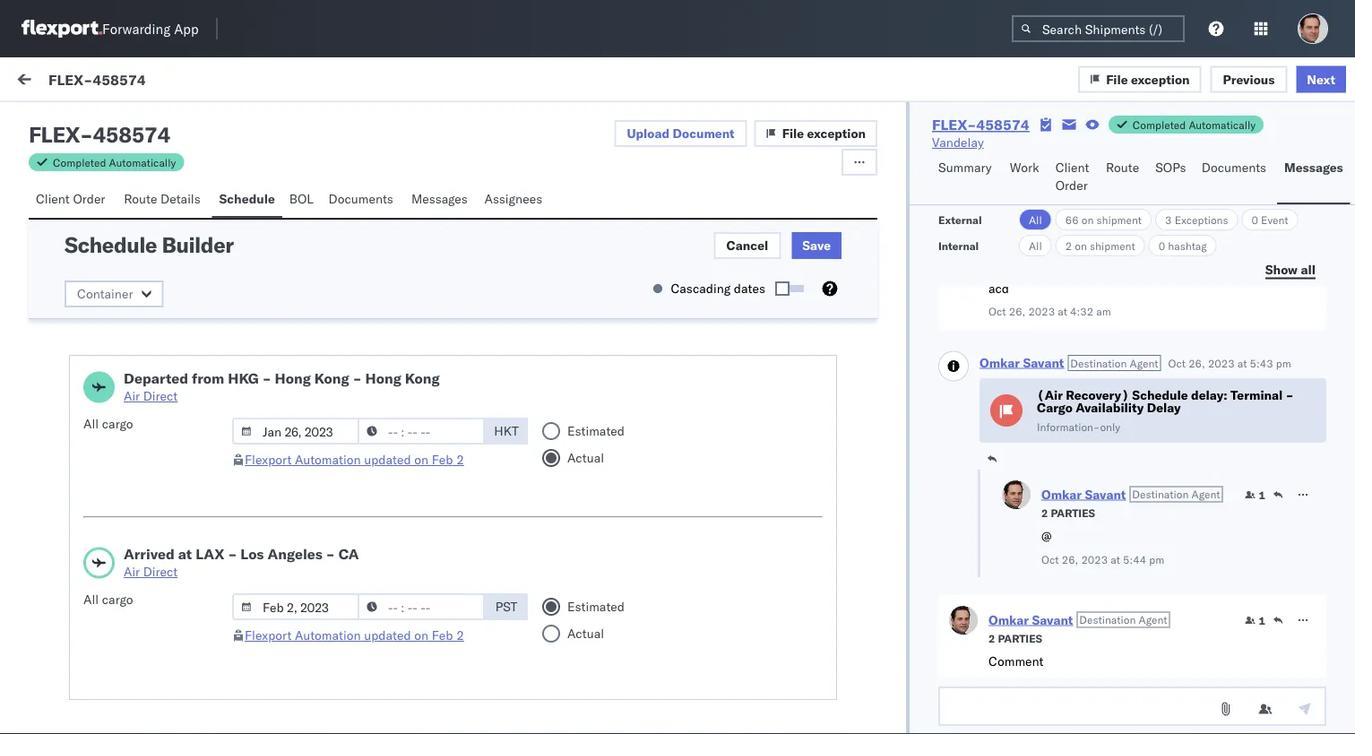 Task type: locate. For each thing, give the bounding box(es) containing it.
flex-458574 down forwarding app link
[[48, 70, 146, 88]]

5:44
[[1123, 553, 1147, 566]]

work right the related at the right of page
[[1087, 156, 1110, 169]]

2023 inside 'acd oct 26, 2023 at 4:32 am'
[[1028, 305, 1055, 318]]

0 vertical spatial message
[[218, 73, 270, 89]]

0 horizontal spatial client order button
[[29, 183, 117, 218]]

omkar savant destination agent up @ oct 26, 2023 at 5:44 pm
[[1042, 486, 1220, 502]]

resize handle column header
[[429, 150, 451, 734], [723, 150, 744, 734], [1016, 150, 1038, 734], [1310, 150, 1331, 734]]

2 hong from the left
[[365, 369, 401, 387]]

has
[[363, 682, 383, 698]]

1 flexport from the top
[[245, 452, 292, 467]]

savant
[[128, 194, 167, 210], [128, 275, 167, 290], [1023, 354, 1064, 370], [128, 355, 167, 371], [1085, 486, 1126, 502], [128, 535, 167, 550], [1032, 612, 1073, 627]]

messages button down time
[[404, 183, 477, 218]]

1 vertical spatial work
[[1087, 156, 1110, 169]]

1 vertical spatial internal
[[938, 239, 979, 252]]

2 on shipment
[[1065, 239, 1135, 252]]

omkar savant button up (air
[[980, 354, 1064, 370]]

hong right hkg
[[275, 369, 311, 387]]

shipment down 66 on shipment
[[1090, 239, 1135, 252]]

1 flexport automation updated on feb 2 button from the top
[[245, 452, 464, 467]]

2 edt from the top
[[596, 459, 619, 475]]

internal inside "button"
[[120, 114, 164, 130]]

1 vertical spatial 1 button
[[1245, 613, 1266, 627]]

parties
[[1051, 506, 1095, 519], [998, 631, 1042, 645]]

automation for kong
[[295, 452, 361, 467]]

1 vertical spatial pm
[[1149, 553, 1165, 566]]

shipment for 2 on shipment
[[1090, 239, 1135, 252]]

cargo left deal on the bottom left of the page
[[102, 592, 133, 607]]

ca
[[339, 545, 359, 563]]

flex- 458574 for oct 26, 2023, 7:22 pm edt
[[1046, 208, 1130, 224]]

contract
[[241, 601, 288, 617]]

air direct link
[[124, 387, 440, 405], [124, 563, 359, 581]]

am right the 4:32
[[1096, 305, 1111, 318]]

oct inside @ oct 26, 2023 at 5:44 pm
[[1042, 553, 1059, 566]]

flexport automation updated on feb 2 button for ca
[[245, 627, 464, 643]]

1 vertical spatial 2 parties
[[989, 631, 1042, 645]]

oct down -- : -- -- text box
[[459, 459, 479, 475]]

edt
[[596, 208, 619, 224], [596, 459, 619, 475], [596, 683, 619, 699]]

assignees button
[[477, 183, 553, 218]]

air direct link up contract
[[124, 563, 359, 581]]

0 vertical spatial cargo
[[102, 416, 133, 432]]

shipment up 2 on shipment
[[1097, 213, 1142, 226]]

los
[[240, 545, 264, 563]]

omkar savant up exception: warehouse devan
[[87, 535, 167, 550]]

on down -- : -- -- text box
[[414, 452, 429, 467]]

1 for @
[[1259, 488, 1266, 501]]

1 vertical spatial automatically
[[109, 156, 176, 169]]

(0) for message (0)
[[270, 73, 293, 89]]

report
[[211, 306, 245, 321]]

1 updated from the top
[[364, 452, 411, 467]]

2 2023, from the top
[[505, 459, 540, 475]]

edt for oct 26, 2023, 7:22 pm edt
[[596, 208, 619, 224]]

1
[[1259, 488, 1266, 501], [1259, 614, 1266, 627]]

on down 66
[[1075, 239, 1087, 252]]

container
[[77, 286, 133, 302]]

2 all button from the top
[[1019, 235, 1052, 256]]

2 all cargo from the top
[[83, 592, 133, 607]]

1 vertical spatial 0
[[1159, 239, 1165, 252]]

documents for the leftmost documents button
[[329, 191, 393, 207]]

my
[[18, 69, 46, 94]]

oct up the delay
[[1168, 356, 1186, 370]]

air down arrived
[[124, 564, 140, 579]]

save
[[802, 238, 831, 253]]

schedule for schedule
[[219, 191, 275, 207]]

2 pm from the top
[[574, 459, 593, 475]]

0 vertical spatial 1 button
[[1245, 488, 1266, 502]]

0 horizontal spatial 0
[[1159, 239, 1165, 252]]

0 vertical spatial pm
[[574, 208, 593, 224]]

0 horizontal spatial parties
[[998, 631, 1042, 645]]

1 pm from the top
[[574, 208, 593, 224]]

1 estimated from the top
[[567, 423, 625, 439]]

2 vertical spatial cargo
[[300, 700, 332, 716]]

1 vertical spatial route
[[124, 191, 157, 207]]

MMM D, YYYY text field
[[232, 593, 359, 620]]

file exception button
[[1078, 66, 1202, 93], [1078, 66, 1202, 93], [754, 120, 878, 147], [754, 120, 878, 147]]

actual for departed from hkg - hong kong - hong kong
[[567, 450, 604, 466]]

0 vertical spatial air direct link
[[124, 387, 440, 405]]

2023 left the 4:32
[[1028, 305, 1055, 318]]

2 parties button for @
[[1042, 504, 1095, 520]]

schedule
[[219, 191, 275, 207], [65, 231, 157, 258], [1132, 387, 1188, 403]]

0 vertical spatial 2 parties
[[1042, 506, 1095, 519]]

0 vertical spatial updated
[[364, 452, 411, 467]]

1 vertical spatial 1
[[1259, 614, 1266, 627]]

3
[[1165, 213, 1172, 226]]

2 air from the top
[[124, 564, 140, 579]]

destination up recovery)
[[1071, 356, 1127, 370]]

1 horizontal spatial messages button
[[1277, 151, 1350, 204]]

26, left '5:44'
[[1062, 553, 1079, 566]]

4 resize handle column header from the left
[[1310, 150, 1331, 734]]

this left may
[[237, 718, 259, 734]]

1 exception: from the top
[[57, 467, 120, 483]]

note
[[183, 718, 208, 734]]

work for related
[[1087, 156, 1110, 169]]

resize handle column header for related work item/shipment
[[1310, 150, 1331, 734]]

documents button
[[1195, 151, 1277, 204], [321, 183, 404, 218]]

0 horizontal spatial client
[[36, 191, 70, 207]]

2023 left '5:44'
[[1081, 553, 1108, 566]]

file right document
[[782, 125, 804, 141]]

0 vertical spatial edt
[[596, 208, 619, 224]]

file down 'search shipments (/)' text field
[[1106, 71, 1128, 87]]

create
[[54, 619, 89, 635]]

1 horizontal spatial schedule
[[219, 191, 275, 207]]

458574
[[93, 70, 146, 88], [976, 116, 1030, 134], [93, 121, 170, 148], [1083, 208, 1130, 224], [1083, 567, 1130, 583], [1083, 683, 1130, 699]]

destination down '5:44'
[[1079, 613, 1136, 626]]

air inside "departed from hkg - hong kong - hong kong air direct"
[[124, 388, 140, 404]]

2 flexport automation updated on feb 2 from the top
[[245, 627, 464, 643]]

exception
[[1131, 71, 1190, 87], [807, 125, 866, 141]]

unloading
[[241, 700, 297, 716]]

2023 inside @ oct 26, 2023 at 5:44 pm
[[1081, 553, 1108, 566]]

0 horizontal spatial completed automatically
[[53, 156, 176, 169]]

2 air direct link from the top
[[124, 563, 359, 581]]

1 vertical spatial file exception
[[782, 125, 866, 141]]

3 flex- 458574 from the top
[[1046, 683, 1130, 699]]

pm right 5:43
[[1276, 356, 1291, 370]]

2 updated from the top
[[364, 627, 411, 643]]

updated down -- : -- -- text box
[[364, 452, 411, 467]]

omkar savant destination agent up (air
[[980, 354, 1158, 370]]

show all button
[[1255, 256, 1327, 283]]

all cargo down floats
[[83, 416, 133, 432]]

flex
[[29, 121, 80, 148]]

schedule inside (air recovery) schedule delay: terminal - cargo availability delay information-only
[[1132, 387, 1188, 403]]

1 resize handle column header from the left
[[429, 150, 451, 734]]

1 vertical spatial flexport
[[245, 627, 292, 643]]

1 horizontal spatial file exception
[[1106, 71, 1190, 87]]

parties for comment
[[998, 631, 1042, 645]]

omkar savant up 'messaging'
[[87, 194, 167, 210]]

3 omkar savant from the top
[[87, 355, 167, 371]]

(0) inside "button"
[[167, 114, 191, 130]]

omkar savant for filing
[[87, 275, 167, 290]]

1 horizontal spatial documents button
[[1195, 151, 1277, 204]]

(air recovery) schedule delay: terminal - cargo availability delay information-only
[[1037, 387, 1294, 433]]

2 feb from the top
[[432, 627, 453, 643]]

1 edt from the top
[[596, 208, 619, 224]]

0 vertical spatial exception:
[[57, 467, 120, 483]]

oct down acd
[[989, 305, 1006, 318]]

all up 'acd oct 26, 2023 at 4:32 am'
[[1029, 239, 1042, 252]]

at left '5:44'
[[1111, 553, 1120, 566]]

2
[[1065, 239, 1072, 252], [456, 452, 464, 467], [1042, 506, 1048, 519], [456, 627, 464, 643], [989, 631, 995, 645]]

omkar savant destination agent for comment
[[989, 612, 1167, 627]]

0 vertical spatial work
[[174, 73, 203, 89]]

all cargo for departed
[[83, 416, 133, 432]]

0 vertical spatial parties
[[1051, 506, 1095, 519]]

1 1 button from the top
[[1245, 488, 1266, 502]]

message left list
[[208, 114, 261, 130]]

message up "message list"
[[218, 73, 270, 89]]

work
[[51, 69, 98, 94], [1087, 156, 1110, 169]]

0 horizontal spatial work
[[174, 73, 203, 89]]

at left the 4:32
[[1058, 305, 1068, 318]]

all cargo
[[83, 416, 133, 432], [83, 592, 133, 607]]

this contract established, we will create
[[54, 601, 403, 635]]

exception:
[[57, 467, 120, 483], [57, 566, 120, 581]]

automatically down previous button
[[1189, 118, 1256, 131]]

exception: for exception:
[[57, 467, 120, 483]]

0 for 0 event
[[1252, 213, 1258, 226]]

omkar down acd
[[980, 354, 1020, 370]]

0 vertical spatial this
[[216, 601, 238, 617]]

destination for comment
[[1079, 613, 1136, 626]]

1 horizontal spatial a
[[113, 306, 120, 321]]

client order button
[[1048, 151, 1099, 204], [29, 183, 117, 218]]

2 1 from the top
[[1259, 614, 1266, 627]]

waka
[[207, 386, 238, 402]]

0 event
[[1252, 213, 1288, 226]]

0 horizontal spatial external
[[29, 114, 76, 130]]

1 air direct link from the top
[[124, 387, 440, 405]]

2 exception: from the top
[[57, 566, 120, 581]]

delay:
[[1191, 387, 1228, 403]]

1 button for @
[[1245, 488, 1266, 502]]

0 vertical spatial 1
[[1259, 488, 1266, 501]]

0 vertical spatial route
[[1106, 160, 1139, 175]]

2 horizontal spatial 2023
[[1208, 356, 1235, 370]]

k,
[[310, 682, 322, 698]]

savant up (air
[[1023, 354, 1064, 370]]

2 estimated from the top
[[567, 599, 625, 614]]

resize handle column header for time
[[723, 150, 744, 734]]

2 resize handle column header from the left
[[723, 150, 744, 734]]

air direct link for hong
[[124, 387, 440, 405]]

omkar up exception: warehouse devan
[[87, 535, 125, 550]]

1 direct from the top
[[143, 388, 178, 404]]

2 omkar savant from the top
[[87, 275, 167, 290]]

2023,
[[505, 208, 540, 224], [505, 459, 540, 475], [505, 683, 540, 699]]

2 up comment
[[989, 631, 995, 645]]

1 button
[[1245, 488, 1266, 502], [1245, 613, 1266, 627]]

0 vertical spatial direct
[[143, 388, 178, 404]]

(0) for internal (0)
[[167, 114, 191, 130]]

delay
[[1147, 400, 1181, 415]]

automation for angeles
[[295, 627, 361, 643]]

0 horizontal spatial internal
[[120, 114, 164, 130]]

0 vertical spatial 2023
[[1028, 305, 1055, 318]]

document
[[673, 125, 735, 141]]

2 vertical spatial agent
[[1139, 613, 1167, 626]]

0 horizontal spatial order
[[73, 191, 105, 207]]

direct
[[143, 388, 178, 404], [143, 564, 178, 579]]

pm right 5:46
[[574, 459, 593, 475]]

kong up mmm d, yyyy text field
[[314, 369, 349, 387]]

0 horizontal spatial pm
[[1149, 553, 1165, 566]]

client order for the leftmost client order button
[[36, 191, 105, 207]]

messages
[[1284, 160, 1343, 175], [411, 191, 468, 207]]

2 vertical spatial 2023,
[[505, 683, 540, 699]]

2 horizontal spatial schedule
[[1132, 387, 1188, 403]]

hkt
[[494, 423, 519, 439]]

route for route details
[[124, 191, 157, 207]]

forwarding
[[102, 20, 171, 37]]

actual for arrived at lax - los angeles - ca
[[567, 626, 604, 641]]

are
[[75, 682, 93, 698]]

1 horizontal spatial exception
[[1131, 71, 1190, 87]]

work
[[174, 73, 203, 89], [1010, 160, 1039, 175]]

1 vertical spatial completed
[[53, 156, 106, 169]]

at
[[1058, 305, 1068, 318], [1238, 356, 1247, 370], [178, 545, 192, 563], [1111, 553, 1120, 566]]

1 flexport automation updated on feb 2 from the top
[[245, 452, 464, 467]]

schedule up container
[[65, 231, 157, 258]]

2 parties for @
[[1042, 506, 1095, 519]]

0 vertical spatial external
[[29, 114, 76, 130]]

0 horizontal spatial route
[[124, 191, 157, 207]]

a right 'is'
[[94, 601, 101, 617]]

estimated up 5:46
[[567, 423, 625, 439]]

flex- 458574 for oct 26, 2023, 5:45 pm edt
[[1046, 683, 1130, 699]]

2 direct from the top
[[143, 564, 178, 579]]

2023, left 5:45 on the left
[[505, 683, 540, 699]]

1 vertical spatial flexport automation updated on feb 2 button
[[245, 627, 464, 643]]

0 vertical spatial flex-458574
[[48, 70, 146, 88]]

availability
[[1076, 400, 1144, 415]]

all button for 66
[[1019, 209, 1052, 230]]

0 horizontal spatial schedule
[[65, 231, 157, 258]]

previous
[[1223, 71, 1275, 87]]

omkar savant button for comment
[[989, 612, 1073, 627]]

direct down arrived
[[143, 564, 178, 579]]

this
[[54, 601, 78, 617], [105, 700, 129, 716]]

0 vertical spatial feb
[[432, 452, 453, 467]]

feb down -- : -- -- text field
[[432, 627, 453, 643]]

oct down @
[[1042, 553, 1059, 566]]

external for external
[[938, 213, 982, 226]]

shipment for 66 on shipment
[[1097, 213, 1142, 226]]

destination
[[1071, 356, 1127, 370], [1132, 487, 1189, 501], [1079, 613, 1136, 626]]

departed
[[124, 369, 188, 387]]

on right 66
[[1082, 213, 1094, 226]]

2 horizontal spatial (0)
[[270, 73, 293, 89]]

internal down summary button
[[938, 239, 979, 252]]

2 down -- : -- -- text field
[[456, 627, 464, 643]]

2023, for 7:22
[[505, 208, 540, 224]]

external down summary button
[[938, 213, 982, 226]]

1 flex- 458574 from the top
[[1046, 208, 1130, 224]]

1 1 from the top
[[1259, 488, 1266, 501]]

at left the lax
[[178, 545, 192, 563]]

1 horizontal spatial messages
[[1284, 160, 1343, 175]]

internal for internal
[[938, 239, 979, 252]]

2 automation from the top
[[295, 627, 361, 643]]

1 horizontal spatial internal
[[938, 239, 979, 252]]

26, down assignees
[[483, 208, 502, 224]]

messages up event
[[1284, 160, 1343, 175]]

internal
[[120, 114, 164, 130], [938, 239, 979, 252]]

None checkbox
[[779, 285, 804, 292]]

documents button up 0 event
[[1195, 151, 1277, 204]]

1 all cargo from the top
[[83, 416, 133, 432]]

flex-458574 up the vandelay
[[932, 116, 1030, 134]]

1 2023, from the top
[[505, 208, 540, 224]]

1 vertical spatial this
[[237, 718, 259, 734]]

0 horizontal spatial kong
[[314, 369, 349, 387]]

completed automatically up sops
[[1133, 118, 1256, 131]]

1 horizontal spatial order
[[1056, 177, 1088, 193]]

1 vertical spatial agent
[[1192, 487, 1220, 501]]

2 actual from the top
[[567, 626, 604, 641]]

boat!
[[174, 386, 204, 402]]

destination up '5:44'
[[1132, 487, 1189, 501]]

messages down time
[[411, 191, 468, 207]]

updated for hong
[[364, 452, 411, 467]]

this inside we are notifying you that your shipment, k & k, devan has been delayed. this often occurs when unloading cargo takes longer than expected. please note that this may impact your shipment's
[[237, 718, 259, 734]]

1 horizontal spatial (0)
[[167, 114, 191, 130]]

2 1 button from the top
[[1245, 613, 1266, 627]]

on
[[1082, 213, 1094, 226], [1075, 239, 1087, 252], [414, 452, 429, 467], [414, 627, 429, 643]]

1 vertical spatial direct
[[143, 564, 178, 579]]

1 vertical spatial destination
[[1132, 487, 1189, 501]]

1 vertical spatial cargo
[[102, 592, 133, 607]]

0 left event
[[1252, 213, 1258, 226]]

(0)
[[270, 73, 293, 89], [79, 114, 102, 130], [167, 114, 191, 130]]

1 automation from the top
[[295, 452, 361, 467]]

(0) down import work button at the left of page
[[167, 114, 191, 130]]

completed down flex - 458574
[[53, 156, 106, 169]]

event
[[1261, 213, 1288, 226]]

oct for oct 26, 2023 at 5:43 pm
[[1168, 356, 1186, 370]]

1 vertical spatial 2023
[[1208, 356, 1235, 370]]

automatically
[[1189, 118, 1256, 131], [109, 156, 176, 169]]

estimated for departed from hkg - hong kong - hong kong
[[567, 423, 625, 439]]

at inside @ oct 26, 2023 at 5:44 pm
[[1111, 553, 1120, 566]]

related
[[1047, 156, 1084, 169]]

0 vertical spatial omkar savant destination agent
[[980, 354, 1158, 370]]

4 omkar savant from the top
[[87, 535, 167, 550]]

cargo down floats
[[102, 416, 133, 432]]

26, for oct 26, 2023 at 5:43 pm
[[1189, 356, 1205, 370]]

2 flex- 458574 from the top
[[1046, 567, 1130, 583]]

2 flexport from the top
[[245, 627, 292, 643]]

air direct link for los
[[124, 563, 359, 581]]

documents right bol 'button'
[[329, 191, 393, 207]]

0 vertical spatial flexport
[[245, 452, 292, 467]]

all button left 66
[[1019, 209, 1052, 230]]

0 vertical spatial completed
[[1133, 118, 1186, 131]]

0 vertical spatial air
[[124, 388, 140, 404]]

flexport for los
[[245, 627, 292, 643]]

angeles
[[268, 545, 323, 563]]

(0) inside button
[[79, 114, 102, 130]]

shipment,
[[227, 682, 284, 698]]

@
[[1042, 528, 1052, 544]]

message inside button
[[208, 114, 261, 130]]

1 omkar savant from the top
[[87, 194, 167, 210]]

agent for @
[[1192, 487, 1220, 501]]

external inside external (0) button
[[29, 114, 76, 130]]

flexport automation updated on feb 2 down 'we'
[[245, 627, 464, 643]]

pm
[[1276, 356, 1291, 370], [1149, 553, 1165, 566]]

estimated for arrived at lax - los angeles - ca
[[567, 599, 625, 614]]

1 vertical spatial shipment
[[1090, 239, 1135, 252]]

omkar up floats
[[87, 355, 125, 371]]

pm inside @ oct 26, 2023 at 5:44 pm
[[1149, 553, 1165, 566]]

3 edt from the top
[[596, 683, 619, 699]]

flexport automation updated on feb 2
[[245, 452, 464, 467], [245, 627, 464, 643]]

improve
[[263, 306, 308, 321]]

client order button up 66
[[1048, 151, 1099, 204]]

1 horizontal spatial completed automatically
[[1133, 118, 1256, 131]]

1 all button from the top
[[1019, 209, 1052, 230]]

is
[[81, 601, 91, 617]]

lax
[[196, 545, 225, 563]]

0 horizontal spatial that
[[173, 682, 196, 698]]

all
[[1029, 213, 1042, 226], [1029, 239, 1042, 252], [83, 416, 99, 432], [83, 592, 99, 607]]

3 pm from the top
[[574, 683, 593, 699]]

0 vertical spatial that
[[173, 682, 196, 698]]

edt for oct 26, 2023, 5:46 pm edt
[[596, 459, 619, 475]]

documents button right bol
[[321, 183, 404, 218]]

1 feb from the top
[[432, 452, 453, 467]]

work right import
[[174, 73, 203, 89]]

1 actual from the top
[[567, 450, 604, 466]]

0 vertical spatial flexport automation updated on feb 2
[[245, 452, 464, 467]]

1 vertical spatial air
[[124, 564, 140, 579]]

0 vertical spatial flexport automation updated on feb 2 button
[[245, 452, 464, 467]]

pm for 5:45
[[574, 683, 593, 699]]

1 kong from the left
[[314, 369, 349, 387]]

work left the related at the right of page
[[1010, 160, 1039, 175]]

exception: up 'is'
[[57, 566, 120, 581]]

longer
[[369, 700, 404, 716]]

message list
[[208, 114, 286, 130]]

upload document
[[627, 125, 735, 141]]

1 vertical spatial documents
[[329, 191, 393, 207]]

air inside the arrived at lax - los angeles - ca air direct
[[124, 564, 140, 579]]

0 vertical spatial 0
[[1252, 213, 1258, 226]]

external (0) button
[[22, 106, 113, 141]]

0 horizontal spatial documents
[[329, 191, 393, 207]]

1 vertical spatial client
[[36, 191, 70, 207]]

2 vertical spatial omkar savant destination agent
[[989, 612, 1167, 627]]

1 horizontal spatial pm
[[1276, 356, 1291, 370]]

exception: for exception: warehouse devan
[[57, 566, 120, 581]]

flexport automation updated on feb 2 down mmm d, yyyy text field
[[245, 452, 464, 467]]

flexport automation updated on feb 2 for hong
[[245, 452, 464, 467]]

2 parties up comment
[[989, 631, 1042, 645]]

1 vertical spatial edt
[[596, 459, 619, 475]]

message (0)
[[218, 73, 293, 89]]

oct for oct 26, 2023, 5:45 pm edt
[[459, 683, 479, 699]]

26, up delay:
[[1189, 356, 1205, 370]]

direct down departed
[[143, 388, 178, 404]]

omkar savant destination agent for @
[[1042, 486, 1220, 502]]

0 horizontal spatial 2023
[[1028, 305, 1055, 318]]

departed from hkg - hong kong - hong kong air direct
[[124, 369, 440, 404]]

0 vertical spatial flex- 458574
[[1046, 208, 1130, 224]]

schedule left delay:
[[1132, 387, 1188, 403]]

estimated
[[567, 423, 625, 439], [567, 599, 625, 614]]

1 vertical spatial feb
[[432, 627, 453, 643]]

parties for @
[[1051, 506, 1095, 519]]

feb
[[432, 452, 453, 467], [432, 627, 453, 643]]

3 resize handle column header from the left
[[1016, 150, 1038, 734]]

2 parties button up @
[[1042, 504, 1095, 520]]

omkar savant for your
[[87, 355, 167, 371]]

completed up item/shipment
[[1133, 118, 1186, 131]]

edt right 5:46
[[596, 459, 619, 475]]

2 flexport automation updated on feb 2 button from the top
[[245, 627, 464, 643]]

2 parties button up comment
[[989, 630, 1042, 645]]

0 vertical spatial agent
[[1130, 356, 1158, 370]]

Search Shipments (/) text field
[[1012, 15, 1185, 42]]

1 horizontal spatial client order
[[1056, 160, 1089, 193]]

1 horizontal spatial work
[[1087, 156, 1110, 169]]

hong
[[275, 369, 311, 387], [365, 369, 401, 387]]

2023, for 5:45
[[505, 683, 540, 699]]

route for route
[[1106, 160, 1139, 175]]

schedule left bol
[[219, 191, 275, 207]]

1 air from the top
[[124, 388, 140, 404]]

(0) down my work
[[79, 114, 102, 130]]

1 vertical spatial all button
[[1019, 235, 1052, 256]]

client right work button
[[1056, 160, 1089, 175]]

summary button
[[931, 151, 1003, 204]]

0 left hashtag
[[1159, 239, 1165, 252]]

omkar savant for test.
[[87, 194, 167, 210]]

all cargo left deal on the bottom left of the page
[[83, 592, 133, 607]]

1 vertical spatial estimated
[[567, 599, 625, 614]]

schedule inside button
[[219, 191, 275, 207]]

messaging
[[93, 225, 154, 241]]

None text field
[[938, 687, 1327, 726]]

0 vertical spatial documents
[[1202, 160, 1267, 175]]

3 2023, from the top
[[505, 683, 540, 699]]



Task type: describe. For each thing, give the bounding box(es) containing it.
waka!
[[242, 386, 277, 402]]

external (0)
[[29, 114, 102, 130]]

message for list
[[208, 114, 261, 130]]

oct 26, 2023, 5:46 pm edt
[[459, 459, 619, 475]]

app
[[174, 20, 199, 37]]

deal
[[136, 601, 161, 617]]

we
[[364, 601, 380, 617]]

your left "morale!"
[[312, 306, 336, 321]]

cascading
[[671, 281, 731, 296]]

oct inside 'acd oct 26, 2023 at 4:32 am'
[[989, 305, 1006, 318]]

arrived
[[124, 545, 175, 563]]

cargo
[[1037, 400, 1073, 415]]

exception: warehouse devan
[[57, 566, 231, 581]]

occurs
[[166, 700, 204, 716]]

acd oct 26, 2023 at 4:32 am
[[989, 280, 1111, 318]]

forwarding app
[[102, 20, 199, 37]]

i am filing a commendation report to improve your morale!
[[54, 306, 382, 321]]

message list button
[[201, 106, 293, 141]]

all
[[1301, 261, 1316, 277]]

client for the leftmost client order button
[[36, 191, 70, 207]]

- inside (air recovery) schedule delay: terminal - cargo availability delay information-only
[[1286, 387, 1294, 403]]

0 horizontal spatial file exception
[[782, 125, 866, 141]]

whatever floats your boat! waka waka!
[[54, 386, 277, 402]]

internal for internal (0)
[[120, 114, 164, 130]]

takes
[[335, 700, 366, 716]]

client order for right client order button
[[1056, 160, 1089, 193]]

schedule for schedule builder
[[65, 231, 157, 258]]

floats
[[111, 386, 143, 402]]

feb for departed from hkg - hong kong - hong kong
[[432, 452, 453, 467]]

savant up @ oct 26, 2023 at 5:44 pm
[[1085, 486, 1126, 502]]

comment
[[989, 653, 1044, 669]]

at left 5:43
[[1238, 356, 1247, 370]]

1 horizontal spatial that
[[211, 718, 234, 734]]

savant up comment
[[1032, 612, 1073, 627]]

0 vertical spatial a
[[113, 306, 120, 321]]

0 vertical spatial exception
[[1131, 71, 1190, 87]]

agent for comment
[[1139, 613, 1167, 626]]

hashtag
[[1168, 239, 1207, 252]]

1 hong from the left
[[275, 369, 311, 387]]

whatever
[[54, 386, 107, 402]]

flex - 458574
[[29, 121, 170, 148]]

customs
[[183, 467, 236, 483]]

at inside the arrived at lax - los angeles - ca air direct
[[178, 545, 192, 563]]

destination for @
[[1132, 487, 1189, 501]]

when
[[207, 700, 238, 716]]

omkar up @
[[1042, 486, 1082, 502]]

work inside work button
[[1010, 160, 1039, 175]]

4:32
[[1070, 305, 1094, 318]]

this inside this contract established, we will create
[[216, 601, 238, 617]]

latent
[[54, 225, 90, 241]]

0 vertical spatial pm
[[1276, 356, 1291, 370]]

vandelay
[[932, 134, 984, 150]]

omkar up comment
[[989, 612, 1029, 627]]

vandelay link
[[932, 134, 984, 151]]

devan
[[326, 682, 360, 698]]

all down whatever
[[83, 416, 99, 432]]

0 vertical spatial automatically
[[1189, 118, 1256, 131]]

flexport. image
[[22, 20, 102, 38]]

omkar up filing
[[87, 275, 125, 290]]

work inside import work button
[[174, 73, 203, 89]]

cargo inside we are notifying you that your shipment, k & k, devan has been delayed. this often occurs when unloading cargo takes longer than expected. please note that this may impact your shipment's
[[300, 700, 332, 716]]

hkg
[[228, 369, 259, 387]]

1 vertical spatial a
[[94, 601, 101, 617]]

1 horizontal spatial client order button
[[1048, 151, 1099, 204]]

oct for oct 26, 2023, 7:22 pm edt
[[459, 208, 479, 224]]

2 kong from the left
[[405, 369, 440, 387]]

cargo for departed
[[102, 416, 133, 432]]

all cargo for arrived
[[83, 592, 133, 607]]

my work
[[18, 69, 98, 94]]

(0) for external (0)
[[79, 114, 102, 130]]

2 down 66
[[1065, 239, 1072, 252]]

26, inside @ oct 26, 2023 at 5:44 pm
[[1062, 553, 1079, 566]]

2023, for 5:46
[[505, 459, 540, 475]]

MMM D, YYYY text field
[[232, 418, 359, 445]]

client for right client order button
[[1056, 160, 1089, 175]]

oct 26, 2023, 5:45 pm edt
[[459, 683, 619, 699]]

shipment's
[[359, 718, 420, 734]]

next
[[1307, 71, 1336, 87]]

commendation
[[123, 306, 208, 321]]

your down takes
[[331, 718, 355, 734]]

1 vertical spatial file
[[782, 125, 804, 141]]

often
[[133, 700, 163, 716]]

0 horizontal spatial documents button
[[321, 183, 404, 218]]

all left great
[[83, 592, 99, 607]]

at inside 'acd oct 26, 2023 at 4:32 am'
[[1058, 305, 1068, 318]]

established,
[[291, 601, 361, 617]]

-- : -- -- text field
[[358, 593, 485, 620]]

documents for documents button to the right
[[1202, 160, 1267, 175]]

bol button
[[282, 183, 321, 218]]

only
[[1100, 420, 1121, 433]]

type
[[270, 467, 299, 483]]

-- : -- -- text field
[[358, 418, 485, 445]]

acd
[[989, 280, 1009, 296]]

1 vertical spatial messages
[[411, 191, 468, 207]]

work button
[[1003, 151, 1048, 204]]

0 horizontal spatial flex-458574
[[48, 70, 146, 88]]

k
[[287, 682, 295, 698]]

work for my
[[51, 69, 98, 94]]

details
[[161, 191, 201, 207]]

internal (0)
[[120, 114, 191, 130]]

container button
[[65, 281, 164, 307]]

flexport for hong
[[245, 452, 292, 467]]

notifying
[[96, 682, 146, 698]]

0 for 0 hashtag
[[1159, 239, 1165, 252]]

1 vertical spatial flex-458574
[[932, 116, 1030, 134]]

pm for 7:22
[[574, 208, 593, 224]]

omkar savant button for @
[[1042, 486, 1126, 502]]

savant up 'commendation'
[[128, 275, 167, 290]]

flexport automation updated on feb 2 for ca
[[245, 627, 464, 643]]

flexport automation updated on feb 2 button for hong
[[245, 452, 464, 467]]

66
[[1065, 213, 1079, 226]]

1 for comment
[[1259, 614, 1266, 627]]

resize handle column header for message
[[429, 150, 451, 734]]

forwarding app link
[[22, 20, 199, 38]]

2 parties button for comment
[[989, 630, 1042, 645]]

pm for 5:46
[[574, 459, 593, 475]]

2023 for @
[[1081, 553, 1108, 566]]

filing
[[81, 306, 110, 321]]

@ oct 26, 2023 at 5:44 pm
[[1042, 528, 1165, 566]]

cancel button
[[714, 232, 781, 259]]

direct inside the arrived at lax - los angeles - ca air direct
[[143, 564, 178, 579]]

(air
[[1037, 387, 1063, 403]]

next button
[[1296, 66, 1346, 93]]

0 horizontal spatial messages button
[[404, 183, 477, 218]]

updated for ca
[[364, 627, 411, 643]]

savant up the test.
[[128, 194, 167, 210]]

import
[[133, 73, 171, 89]]

related work item/shipment
[[1047, 156, 1186, 169]]

savant up whatever floats your boat! waka waka!
[[128, 355, 167, 371]]

expected.
[[83, 718, 138, 734]]

cancel
[[726, 238, 768, 253]]

oct 26, 2023 at 5:43 pm
[[1168, 356, 1291, 370]]

2 up @
[[1042, 506, 1048, 519]]

2 parties for comment
[[989, 631, 1042, 645]]

on down -- : -- -- text field
[[414, 627, 429, 643]]

0 vertical spatial file
[[1106, 71, 1128, 87]]

26, for oct 26, 2023, 5:45 pm edt
[[483, 683, 502, 699]]

flex- 1854269
[[1046, 289, 1138, 305]]

0 vertical spatial this
[[54, 601, 78, 617]]

2 vertical spatial message
[[56, 156, 99, 169]]

route button
[[1099, 151, 1148, 204]]

feb for arrived at lax - los angeles - ca
[[432, 627, 453, 643]]

0 vertical spatial omkar savant button
[[980, 354, 1064, 370]]

flex- 1366815
[[1046, 370, 1138, 385]]

0 vertical spatial file exception
[[1106, 71, 1190, 87]]

sops
[[1156, 160, 1186, 175]]

1854269
[[1083, 289, 1138, 305]]

2023 for acd
[[1028, 305, 1055, 318]]

savant up exception: warehouse devan
[[128, 535, 167, 550]]

direct inside "departed from hkg - hong kong - hong kong air direct"
[[143, 388, 178, 404]]

your left boat!
[[146, 386, 171, 402]]

omkar up latent messaging test.
[[87, 194, 125, 210]]

pst
[[495, 599, 517, 614]]

information-
[[1037, 420, 1100, 433]]

flex-458574 link
[[932, 116, 1030, 134]]

1 horizontal spatial completed
[[1133, 118, 1186, 131]]

show all
[[1265, 261, 1316, 277]]

0 horizontal spatial am
[[61, 306, 78, 321]]

edt for oct 26, 2023, 5:45 pm edt
[[596, 683, 619, 699]]

all button for 2
[[1019, 235, 1052, 256]]

cargo for arrived
[[102, 592, 133, 607]]

summary
[[938, 160, 992, 175]]

26, inside 'acd oct 26, 2023 at 4:32 am'
[[1009, 305, 1026, 318]]

all left 66
[[1029, 213, 1042, 226]]

this is a great deal
[[54, 601, 161, 617]]

external for external (0)
[[29, 114, 76, 130]]

hold
[[239, 467, 267, 483]]

26, for oct 26, 2023, 5:46 pm edt
[[483, 459, 502, 475]]

test.
[[157, 225, 183, 241]]

you
[[149, 682, 169, 698]]

message for (0)
[[218, 73, 270, 89]]

we are notifying you that your shipment, k & k, devan has been delayed. this often occurs when unloading cargo takes longer than expected. please note that this may impact your shipment's
[[54, 682, 420, 734]]

route details button
[[117, 183, 212, 218]]

1 button for comment
[[1245, 613, 1266, 627]]

am inside 'acd oct 26, 2023 at 4:32 am'
[[1096, 305, 1111, 318]]

show
[[1265, 261, 1298, 277]]

your up when
[[199, 682, 224, 698]]

3 exceptions
[[1165, 213, 1228, 226]]

item/shipment
[[1113, 156, 1186, 169]]

0 horizontal spatial exception
[[807, 125, 866, 141]]

sops button
[[1148, 151, 1195, 204]]

0 vertical spatial destination
[[1071, 356, 1127, 370]]

0 horizontal spatial automatically
[[109, 156, 176, 169]]

latent messaging test.
[[54, 225, 183, 241]]

oct for oct 26, 2023, 5:46 pm edt
[[459, 459, 479, 475]]

26, for oct 26, 2023, 7:22 pm edt
[[483, 208, 502, 224]]

this inside we are notifying you that your shipment, k & k, devan has been delayed. this often occurs when unloading cargo takes longer than expected. please note that this may impact your shipment's
[[105, 700, 129, 716]]

2 down -- : -- -- text box
[[456, 452, 464, 467]]



Task type: vqa. For each thing, say whether or not it's contained in the screenshot.
rightmost the Messages BUTTON
yes



